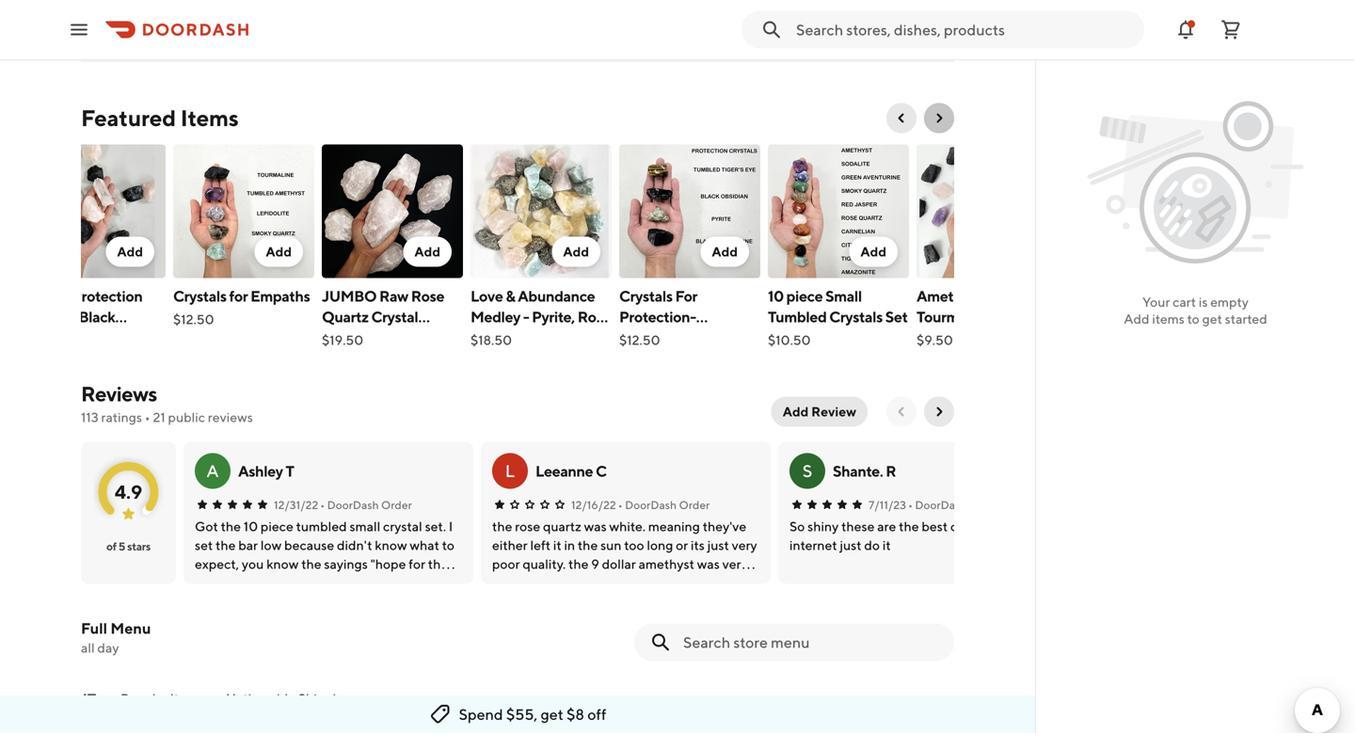 Task type: vqa. For each thing, say whether or not it's contained in the screenshot.
the leftmost THE 4.6
no



Task type: describe. For each thing, give the bounding box(es) containing it.
crystals for empaths image
[[173, 144, 314, 278]]

of 5 stars
[[106, 540, 151, 553]]

add inside your cart is empty add items to get started
[[1124, 311, 1150, 327]]

a
[[206, 461, 219, 481]]

add for love & abundance medley - pyrite, rose quartz, citrine,  green aventurine - crystals mix image
[[563, 244, 589, 259]]

review
[[811, 404, 856, 419]]

crystals inside crystals for empaths $12.50
[[173, 287, 227, 305]]

$10.50
[[768, 332, 811, 348]]

shipping
[[298, 691, 351, 706]]

reviews
[[208, 409, 253, 425]]

Item Search search field
[[683, 632, 939, 653]]

$12.50 inside crystals for empaths $12.50
[[173, 311, 214, 327]]

r
[[886, 462, 896, 480]]

add for 10 piece small tumbled crystals set image
[[861, 244, 886, 259]]

jumbo raw rose quartz crystal specimen image
[[322, 144, 463, 278]]

items
[[1152, 311, 1185, 327]]

add button for love & protection bundle, black tourmaline, rose quartz, quartz crystal point image
[[106, 237, 154, 267]]

• doordash order for l
[[618, 498, 710, 511]]

reviews link
[[81, 382, 157, 406]]

nationwide shipping button
[[226, 689, 351, 719]]

add review
[[783, 404, 856, 419]]

s
[[802, 461, 812, 481]]

jumbo raw rose quartz crystal specimen
[[322, 287, 444, 346]]

next button of carousel image
[[932, 111, 947, 126]]

$8
[[567, 705, 584, 723]]

quartz for -
[[917, 328, 963, 346]]

small
[[825, 287, 862, 305]]

amethyst,
[[917, 287, 985, 305]]

shante.
[[833, 462, 883, 480]]

113
[[81, 409, 99, 425]]

10 piece small tumbled crystals set image
[[768, 144, 909, 278]]

ratings
[[101, 409, 142, 425]]

reviews
[[81, 382, 157, 406]]

off
[[587, 705, 606, 723]]

crystals for empaths $12.50
[[173, 287, 310, 327]]

add inside button
[[783, 404, 809, 419]]

popular items button
[[120, 689, 203, 719]]

1 horizontal spatial $12.50
[[619, 332, 660, 348]]

quartz for crystal
[[322, 308, 369, 326]]

all
[[81, 640, 95, 655]]

raw
[[379, 287, 408, 305]]

to
[[1187, 311, 1200, 327]]

spend $55, get $8 off
[[459, 705, 606, 723]]

piece
[[786, 287, 823, 305]]

nationwide shipping
[[226, 691, 351, 706]]

crystals inside 10 piece small tumbled crystals set $10.50
[[829, 308, 883, 326]]

$19.50
[[322, 332, 363, 348]]

Store search: begin typing to search for stores available on DoorDash text field
[[796, 19, 1133, 40]]

tumbled
[[768, 308, 827, 326]]

notification bell image
[[1174, 18, 1197, 41]]

• for l
[[618, 498, 623, 511]]

order for a
[[381, 498, 412, 511]]

reviews 113 ratings • 21 public reviews
[[81, 382, 253, 425]]

doordash for s
[[915, 498, 967, 511]]

specimen
[[322, 328, 388, 346]]

add for 'crystals for empaths' image
[[266, 244, 292, 259]]

• doordash order for s
[[908, 498, 1000, 511]]

ashley t
[[238, 462, 294, 480]]

$9.50
[[917, 332, 953, 348]]

c
[[596, 462, 607, 480]]

add button for 10 piece small tumbled crystals set image
[[849, 237, 898, 267]]

• inside reviews 113 ratings • 21 public reviews
[[145, 409, 150, 425]]

spend
[[459, 705, 503, 723]]

for
[[229, 287, 248, 305]]

healing
[[975, 328, 1026, 346]]

• for s
[[908, 498, 913, 511]]



Task type: locate. For each thing, give the bounding box(es) containing it.
t
[[286, 462, 294, 480]]

love & protection bundle, black tourmaline, rose quartz, quartz crystal point image
[[24, 144, 166, 278]]

day
[[97, 640, 119, 655]]

0 horizontal spatial doordash
[[327, 498, 379, 511]]

menu
[[110, 619, 151, 637]]

quartz down jumbo
[[322, 308, 369, 326]]

items for featured items
[[180, 104, 239, 131]]

previous image
[[894, 404, 909, 419]]

0 vertical spatial set
[[885, 308, 908, 326]]

crystal inside amethyst, tourmaline, rose quartz - healing crystal trio set
[[917, 349, 964, 367]]

your cart is empty add items to get started
[[1124, 294, 1267, 327]]

add for crystals for protection- tourmaline, black obsidian, pyrite, tiger's eye image
[[712, 244, 738, 259]]

5
[[118, 540, 125, 553]]

ashley
[[238, 462, 283, 480]]

21
[[153, 409, 165, 425]]

• right 7/11/23
[[908, 498, 913, 511]]

your
[[1142, 294, 1170, 310]]

of
[[106, 540, 116, 553]]

1 vertical spatial $12.50
[[619, 332, 660, 348]]

quartz
[[322, 308, 369, 326], [917, 328, 963, 346]]

3 • doordash order from the left
[[908, 498, 1000, 511]]

add button for crystals for protection- tourmaline, black obsidian, pyrite, tiger's eye image
[[701, 237, 749, 267]]

$12.50
[[173, 311, 214, 327], [619, 332, 660, 348]]

tourmaline,
[[917, 308, 994, 326]]

previous button of carousel image
[[894, 111, 909, 126]]

2 doordash from the left
[[625, 498, 677, 511]]

crystal down raw
[[371, 308, 418, 326]]

doordash right 7/11/23
[[915, 498, 967, 511]]

set inside 10 piece small tumbled crystals set $10.50
[[885, 308, 908, 326]]

0 horizontal spatial quartz
[[322, 308, 369, 326]]

order for l
[[679, 498, 710, 511]]

get
[[1202, 311, 1222, 327], [541, 705, 564, 723]]

• right 12/16/22
[[618, 498, 623, 511]]

$55,
[[506, 705, 538, 723]]

• doordash order right 7/11/23
[[908, 498, 1000, 511]]

stars
[[127, 540, 151, 553]]

• doordash order
[[320, 498, 412, 511], [618, 498, 710, 511], [908, 498, 1000, 511]]

10
[[768, 287, 784, 305]]

crystal
[[371, 308, 418, 326], [917, 349, 964, 367]]

1 vertical spatial rose
[[997, 308, 1030, 326]]

1 horizontal spatial get
[[1202, 311, 1222, 327]]

nationwide
[[226, 691, 295, 706]]

2 horizontal spatial • doordash order
[[908, 498, 1000, 511]]

7/11/23
[[869, 498, 906, 511]]

crystals left for
[[173, 287, 227, 305]]

next image
[[932, 404, 947, 419]]

featured items
[[81, 104, 239, 131]]

rose up healing
[[997, 308, 1030, 326]]

2 horizontal spatial doordash
[[915, 498, 967, 511]]

• doordash order right 12/31/22
[[320, 498, 412, 511]]

items
[[180, 104, 239, 131], [170, 691, 203, 706]]

3 doordash from the left
[[915, 498, 967, 511]]

add button for jumbo raw rose quartz crystal specimen image
[[403, 237, 452, 267]]

$18.50
[[471, 332, 512, 348]]

doordash
[[327, 498, 379, 511], [625, 498, 677, 511], [915, 498, 967, 511]]

set inside amethyst, tourmaline, rose quartz - healing crystal trio set
[[994, 349, 1016, 367]]

set left tourmaline,
[[885, 308, 908, 326]]

• right 12/31/22
[[320, 498, 325, 511]]

featured items heading
[[81, 103, 239, 133]]

0 vertical spatial $12.50
[[173, 311, 214, 327]]

0 horizontal spatial crystal
[[371, 308, 418, 326]]

1 vertical spatial crystals
[[829, 308, 883, 326]]

crystals
[[173, 287, 227, 305], [829, 308, 883, 326]]

0 vertical spatial get
[[1202, 311, 1222, 327]]

love & abundance medley - pyrite, rose quartz, citrine,  green aventurine - crystals mix image
[[471, 144, 612, 278]]

quartz down tourmaline,
[[917, 328, 963, 346]]

10 piece small tumbled crystals set $10.50
[[768, 287, 908, 348]]

shante. r
[[833, 462, 896, 480]]

add for jumbo raw rose quartz crystal specimen image
[[414, 244, 440, 259]]

leeanne
[[535, 462, 593, 480]]

cart
[[1173, 294, 1196, 310]]

2 horizontal spatial order
[[969, 498, 1000, 511]]

doordash right 12/16/22
[[625, 498, 677, 511]]

0 vertical spatial items
[[180, 104, 239, 131]]

1 vertical spatial items
[[170, 691, 203, 706]]

amethyst, tourmaline, rose quartz - healing crystal trio set
[[917, 287, 1030, 367]]

1 • doordash order from the left
[[320, 498, 412, 511]]

1 horizontal spatial • doordash order
[[618, 498, 710, 511]]

add button for 'crystals for empaths' image
[[254, 237, 303, 267]]

1 horizontal spatial crystal
[[917, 349, 964, 367]]

2 • doordash order from the left
[[618, 498, 710, 511]]

0 vertical spatial crystals
[[173, 287, 227, 305]]

rose inside jumbo raw rose quartz crystal specimen
[[411, 287, 444, 305]]

12/16/22
[[571, 498, 616, 511]]

1 horizontal spatial set
[[994, 349, 1016, 367]]

items right popular
[[170, 691, 203, 706]]

0 vertical spatial rose
[[411, 287, 444, 305]]

empty
[[1210, 294, 1249, 310]]

add review button
[[771, 397, 868, 427]]

1 horizontal spatial crystals
[[829, 308, 883, 326]]

1 horizontal spatial quartz
[[917, 328, 963, 346]]

crystal inside jumbo raw rose quartz crystal specimen
[[371, 308, 418, 326]]

crystals down small
[[829, 308, 883, 326]]

leeanne c
[[535, 462, 607, 480]]

0 items, open order cart image
[[1220, 18, 1242, 41]]

1 vertical spatial set
[[994, 349, 1016, 367]]

0 horizontal spatial rose
[[411, 287, 444, 305]]

items for popular items
[[170, 691, 203, 706]]

started
[[1225, 311, 1267, 327]]

is
[[1199, 294, 1208, 310]]

• doordash order right 12/16/22
[[618, 498, 710, 511]]

1 vertical spatial quartz
[[917, 328, 963, 346]]

featured
[[81, 104, 176, 131]]

items right 'featured'
[[180, 104, 239, 131]]

add button for love & abundance medley - pyrite, rose quartz, citrine,  green aventurine - crystals mix image
[[552, 237, 600, 267]]

1 vertical spatial crystal
[[917, 349, 964, 367]]

doordash for l
[[625, 498, 677, 511]]

full
[[81, 619, 107, 637]]

public
[[168, 409, 205, 425]]

1 doordash from the left
[[327, 498, 379, 511]]

0 horizontal spatial • doordash order
[[320, 498, 412, 511]]

doordash for a
[[327, 498, 379, 511]]

1 vertical spatial get
[[541, 705, 564, 723]]

rose inside amethyst, tourmaline, rose quartz - healing crystal trio set
[[997, 308, 1030, 326]]

l
[[505, 461, 515, 481]]

popular
[[120, 691, 167, 706]]

set down healing
[[994, 349, 1016, 367]]

0 horizontal spatial set
[[885, 308, 908, 326]]

rose for raw
[[411, 287, 444, 305]]

•
[[145, 409, 150, 425], [320, 498, 325, 511], [618, 498, 623, 511], [908, 498, 913, 511]]

quartz inside amethyst, tourmaline, rose quartz - healing crystal trio set
[[917, 328, 963, 346]]

order
[[381, 498, 412, 511], [679, 498, 710, 511], [969, 498, 1000, 511]]

0 horizontal spatial $12.50
[[173, 311, 214, 327]]

open menu image
[[68, 18, 90, 41]]

add button
[[21, 141, 169, 361], [106, 237, 154, 267], [254, 237, 303, 267], [403, 237, 452, 267], [552, 237, 600, 267], [701, 237, 749, 267], [849, 237, 898, 267]]

quartz inside jumbo raw rose quartz crystal specimen
[[322, 308, 369, 326]]

3 order from the left
[[969, 498, 1000, 511]]

set
[[885, 308, 908, 326], [994, 349, 1016, 367]]

• for a
[[320, 498, 325, 511]]

crystals for protection- tourmaline, black obsidian, pyrite, tiger's eye image
[[619, 144, 760, 278]]

-
[[966, 328, 972, 346]]

1 horizontal spatial doordash
[[625, 498, 677, 511]]

1 horizontal spatial rose
[[997, 308, 1030, 326]]

rose
[[411, 287, 444, 305], [997, 308, 1030, 326]]

full menu all day
[[81, 619, 151, 655]]

12/31/22
[[274, 498, 318, 511]]

0 horizontal spatial order
[[381, 498, 412, 511]]

show menu categories image
[[83, 691, 98, 706]]

rose for tourmaline,
[[997, 308, 1030, 326]]

4.9
[[115, 481, 142, 503]]

2 order from the left
[[679, 498, 710, 511]]

empaths
[[250, 287, 310, 305]]

crystal down $9.50
[[917, 349, 964, 367]]

0 vertical spatial crystal
[[371, 308, 418, 326]]

rose right raw
[[411, 287, 444, 305]]

0 horizontal spatial get
[[541, 705, 564, 723]]

0 horizontal spatial crystals
[[173, 287, 227, 305]]

doordash right 12/31/22
[[327, 498, 379, 511]]

jumbo
[[322, 287, 377, 305]]

• doordash order for a
[[320, 498, 412, 511]]

• left 21
[[145, 409, 150, 425]]

1 horizontal spatial order
[[679, 498, 710, 511]]

0 vertical spatial quartz
[[322, 308, 369, 326]]

add
[[117, 244, 143, 259], [266, 244, 292, 259], [414, 244, 440, 259], [563, 244, 589, 259], [712, 244, 738, 259], [861, 244, 886, 259], [1124, 311, 1150, 327], [783, 404, 809, 419]]

order for s
[[969, 498, 1000, 511]]

items inside heading
[[180, 104, 239, 131]]

get inside your cart is empty add items to get started
[[1202, 311, 1222, 327]]

get right to
[[1202, 311, 1222, 327]]

add for love & protection bundle, black tourmaline, rose quartz, quartz crystal point image
[[117, 244, 143, 259]]

get left the '$8'
[[541, 705, 564, 723]]

trio
[[966, 349, 991, 367]]

items inside button
[[170, 691, 203, 706]]

popular items
[[120, 691, 203, 706]]

1 order from the left
[[381, 498, 412, 511]]



